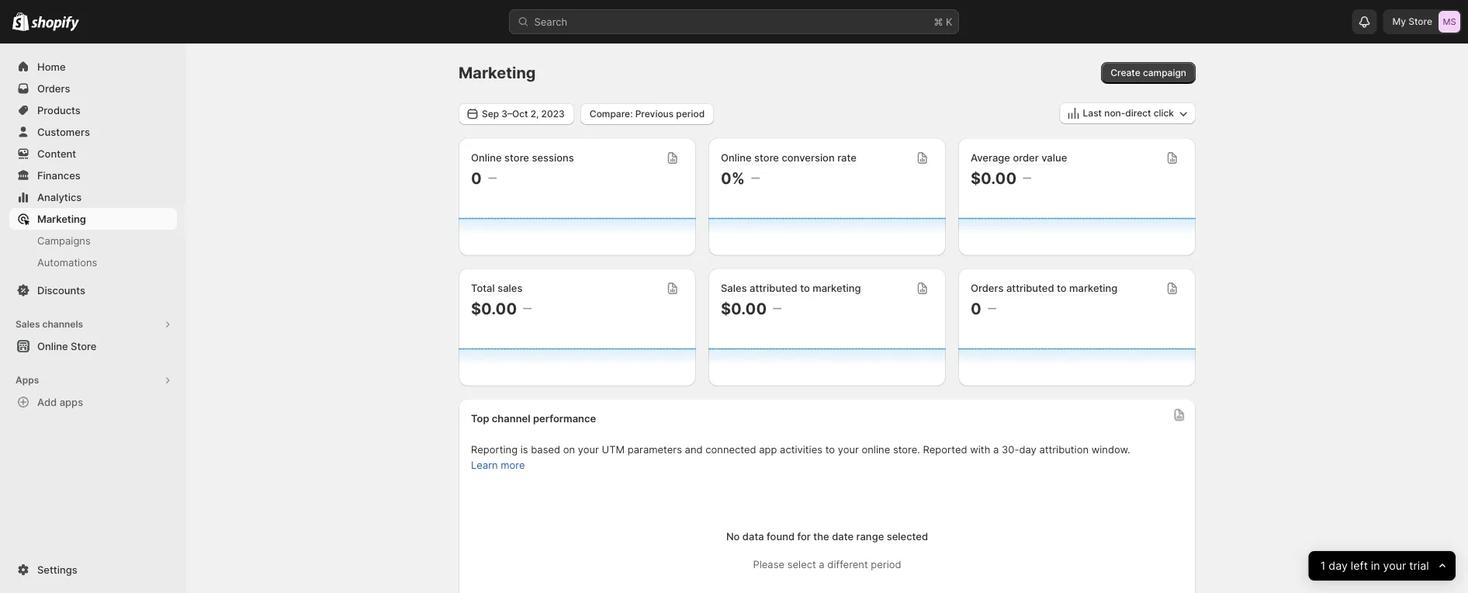 Task type: vqa. For each thing, say whether or not it's contained in the screenshot.
LAST NON-DIRECT CLICK dropdown button
yes



Task type: describe. For each thing, give the bounding box(es) containing it.
0 for online
[[471, 168, 482, 187]]

value
[[1042, 152, 1068, 164]]

your for reporting
[[578, 444, 599, 456]]

day inside 'reporting is based on your utm parameters and connected app activities to your online store. reported with a 30-day attribution window. learn more'
[[1020, 444, 1037, 456]]

sessions
[[532, 152, 574, 164]]

to for $0.00
[[800, 282, 810, 294]]

selected
[[887, 531, 928, 543]]

learn more link
[[471, 459, 525, 471]]

sales for sales channels
[[16, 319, 40, 330]]

reported
[[923, 444, 968, 456]]

please select a different period
[[753, 559, 902, 571]]

top channel performance
[[471, 413, 596, 425]]

online for 0
[[471, 152, 502, 164]]

day inside dropdown button
[[1329, 559, 1348, 573]]

online store link
[[9, 335, 177, 357]]

1 horizontal spatial marketing
[[459, 63, 536, 82]]

connected
[[706, 444, 757, 456]]

no change image for average order value
[[1023, 172, 1032, 184]]

0%
[[721, 168, 745, 187]]

window.
[[1092, 444, 1131, 456]]

channels
[[42, 319, 83, 330]]

30-
[[1002, 444, 1020, 456]]

orders for orders attributed to marketing
[[971, 282, 1004, 294]]

add
[[37, 396, 57, 408]]

0 horizontal spatial shopify image
[[12, 12, 29, 31]]

store for 0%
[[755, 152, 779, 164]]

top
[[471, 413, 489, 425]]

0 for orders
[[971, 299, 982, 318]]

home
[[37, 61, 66, 73]]

attribution
[[1040, 444, 1089, 456]]

different
[[828, 559, 868, 571]]

parameters
[[628, 444, 682, 456]]

with
[[970, 444, 991, 456]]

products
[[37, 104, 81, 116]]

1 horizontal spatial your
[[838, 444, 859, 456]]

campaigns link
[[9, 230, 177, 252]]

$0.00 for sales
[[721, 299, 767, 318]]

and
[[685, 444, 703, 456]]

online inside button
[[37, 340, 68, 352]]

analytics
[[37, 191, 82, 203]]

to inside 'reporting is based on your utm parameters and connected app activities to your online store. reported with a 30-day attribution window. learn more'
[[826, 444, 835, 456]]

non-
[[1105, 108, 1126, 119]]

my store image
[[1439, 11, 1461, 33]]

click
[[1154, 108, 1174, 119]]

sales attributed to marketing
[[721, 282, 861, 294]]

sales channels button
[[9, 314, 177, 335]]

marketing link
[[9, 208, 177, 230]]

conversion
[[782, 152, 835, 164]]

settings link
[[9, 559, 177, 581]]

select
[[788, 559, 816, 571]]

reporting
[[471, 444, 518, 456]]

1 day left in your trial
[[1321, 559, 1430, 573]]

my
[[1393, 16, 1407, 27]]

no
[[726, 531, 740, 543]]

orders link
[[9, 78, 177, 99]]

add apps
[[37, 396, 83, 408]]

more
[[501, 459, 525, 471]]

0 horizontal spatial marketing
[[37, 213, 86, 225]]

1 horizontal spatial period
[[871, 559, 902, 571]]

sep
[[482, 108, 499, 119]]

sales
[[498, 282, 523, 294]]

add apps button
[[9, 391, 177, 413]]

attributed for $0.00
[[750, 282, 798, 294]]

learn
[[471, 459, 498, 471]]

finances link
[[9, 165, 177, 186]]

left
[[1351, 559, 1369, 573]]

sep 3–oct 2, 2023
[[482, 108, 565, 119]]

home link
[[9, 56, 177, 78]]

apps button
[[9, 369, 177, 391]]

customers link
[[9, 121, 177, 143]]

average order value
[[971, 152, 1068, 164]]

orders for orders
[[37, 82, 70, 94]]

compare:
[[590, 108, 633, 119]]

utm
[[602, 444, 625, 456]]

online store button
[[0, 335, 186, 357]]

⌘ k
[[934, 16, 953, 28]]

online store sessions
[[471, 152, 574, 164]]

no change image for sales
[[523, 302, 532, 315]]

0 horizontal spatial a
[[819, 559, 825, 571]]

in
[[1372, 559, 1381, 573]]

no change image for attributed
[[773, 302, 782, 315]]

for
[[798, 531, 811, 543]]

reporting is based on your utm parameters and connected app activities to your online store. reported with a 30-day attribution window. learn more
[[471, 444, 1131, 471]]

a inside 'reporting is based on your utm parameters and connected app activities to your online store. reported with a 30-day attribution window. learn more'
[[994, 444, 999, 456]]

1
[[1321, 559, 1326, 573]]

search
[[534, 16, 568, 28]]

is
[[521, 444, 528, 456]]



Task type: locate. For each thing, give the bounding box(es) containing it.
0 down orders attributed to marketing
[[971, 299, 982, 318]]

create campaign
[[1111, 67, 1187, 78]]

0
[[471, 168, 482, 187], [971, 299, 982, 318]]

rate
[[838, 152, 857, 164]]

0 horizontal spatial your
[[578, 444, 599, 456]]

range
[[857, 531, 884, 543]]

1 horizontal spatial online
[[471, 152, 502, 164]]

total
[[471, 282, 495, 294]]

day right the 1
[[1329, 559, 1348, 573]]

marketing down analytics
[[37, 213, 86, 225]]

automations link
[[9, 252, 177, 273]]

last non-direct click button
[[1060, 102, 1196, 124]]

1 vertical spatial orders
[[971, 282, 1004, 294]]

period down the range
[[871, 559, 902, 571]]

2 horizontal spatial to
[[1057, 282, 1067, 294]]

order
[[1013, 152, 1039, 164]]

0 horizontal spatial orders
[[37, 82, 70, 94]]

compare: previous period
[[590, 108, 705, 119]]

$0.00
[[971, 168, 1017, 187], [471, 299, 517, 318], [721, 299, 767, 318]]

no change image
[[523, 302, 532, 315], [773, 302, 782, 315]]

$0.00 for average
[[971, 168, 1017, 187]]

0 horizontal spatial online
[[37, 340, 68, 352]]

2 store from the left
[[755, 152, 779, 164]]

no change image for online store conversion rate
[[751, 172, 760, 184]]

store inside button
[[71, 340, 97, 352]]

sep 3–oct 2, 2023 button
[[459, 103, 574, 125]]

a left '30-'
[[994, 444, 999, 456]]

apps
[[16, 375, 39, 386]]

create campaign button
[[1102, 62, 1196, 84]]

automations
[[37, 256, 97, 268]]

based
[[531, 444, 561, 456]]

1 vertical spatial marketing
[[37, 213, 86, 225]]

2023
[[542, 108, 565, 119]]

$0.00 down sales attributed to marketing
[[721, 299, 767, 318]]

0 horizontal spatial 0
[[471, 168, 482, 187]]

your left online on the right bottom of the page
[[838, 444, 859, 456]]

no change image down order
[[1023, 172, 1032, 184]]

1 horizontal spatial 0
[[971, 299, 982, 318]]

store.
[[893, 444, 921, 456]]

store left the conversion
[[755, 152, 779, 164]]

orders inside orders 'link'
[[37, 82, 70, 94]]

your for 1
[[1384, 559, 1407, 573]]

marketing up sep
[[459, 63, 536, 82]]

0 vertical spatial period
[[676, 108, 705, 119]]

channel
[[492, 413, 531, 425]]

0 vertical spatial sales
[[721, 282, 747, 294]]

sales for sales attributed to marketing
[[721, 282, 747, 294]]

no data found for the date range selected
[[726, 531, 928, 543]]

a right the select
[[819, 559, 825, 571]]

$0.00 down average
[[971, 168, 1017, 187]]

$0.00 down total sales
[[471, 299, 517, 318]]

0 horizontal spatial attributed
[[750, 282, 798, 294]]

direct
[[1126, 108, 1152, 119]]

settings
[[37, 564, 77, 576]]

online down sep
[[471, 152, 502, 164]]

0 horizontal spatial marketing
[[813, 282, 861, 294]]

1 horizontal spatial sales
[[721, 282, 747, 294]]

products link
[[9, 99, 177, 121]]

your right the in on the right bottom of page
[[1384, 559, 1407, 573]]

please
[[753, 559, 785, 571]]

$0.00 for total
[[471, 299, 517, 318]]

compare: previous period button
[[580, 103, 714, 125]]

2 attributed from the left
[[1007, 282, 1055, 294]]

attributed
[[750, 282, 798, 294], [1007, 282, 1055, 294]]

last non-direct click
[[1083, 108, 1174, 119]]

0 horizontal spatial to
[[800, 282, 810, 294]]

0 horizontal spatial $0.00
[[471, 299, 517, 318]]

0 horizontal spatial sales
[[16, 319, 40, 330]]

1 horizontal spatial marketing
[[1070, 282, 1118, 294]]

1 vertical spatial day
[[1329, 559, 1348, 573]]

create
[[1111, 67, 1141, 78]]

sales inside button
[[16, 319, 40, 330]]

to for 0
[[1057, 282, 1067, 294]]

0 down online store sessions
[[471, 168, 482, 187]]

campaign
[[1143, 67, 1187, 78]]

period right previous
[[676, 108, 705, 119]]

0 horizontal spatial day
[[1020, 444, 1037, 456]]

performance
[[533, 413, 596, 425]]

0 vertical spatial 0
[[471, 168, 482, 187]]

1 horizontal spatial orders
[[971, 282, 1004, 294]]

discounts link
[[9, 279, 177, 301]]

1 vertical spatial store
[[71, 340, 97, 352]]

1 vertical spatial a
[[819, 559, 825, 571]]

3–oct
[[502, 108, 528, 119]]

1 horizontal spatial a
[[994, 444, 999, 456]]

customers
[[37, 126, 90, 138]]

0 horizontal spatial store
[[505, 152, 529, 164]]

0 horizontal spatial no change image
[[523, 302, 532, 315]]

store for my store
[[1409, 16, 1433, 27]]

0 vertical spatial marketing
[[459, 63, 536, 82]]

previous
[[636, 108, 674, 119]]

1 vertical spatial sales
[[16, 319, 40, 330]]

1 horizontal spatial $0.00
[[721, 299, 767, 318]]

day left attribution at the right of page
[[1020, 444, 1037, 456]]

no change image
[[488, 172, 497, 184], [751, 172, 760, 184], [1023, 172, 1032, 184], [988, 302, 997, 315]]

2 horizontal spatial your
[[1384, 559, 1407, 573]]

apps
[[60, 396, 83, 408]]

no change image right the 0%
[[751, 172, 760, 184]]

store
[[505, 152, 529, 164], [755, 152, 779, 164]]

2 horizontal spatial $0.00
[[971, 168, 1017, 187]]

average
[[971, 152, 1011, 164]]

period inside dropdown button
[[676, 108, 705, 119]]

activities
[[780, 444, 823, 456]]

analytics link
[[9, 186, 177, 208]]

store
[[1409, 16, 1433, 27], [71, 340, 97, 352]]

a
[[994, 444, 999, 456], [819, 559, 825, 571]]

date
[[832, 531, 854, 543]]

store for online store
[[71, 340, 97, 352]]

0 vertical spatial day
[[1020, 444, 1037, 456]]

2,
[[531, 108, 539, 119]]

your right 'on'
[[578, 444, 599, 456]]

marketing for $0.00
[[813, 282, 861, 294]]

1 vertical spatial 0
[[971, 299, 982, 318]]

2 marketing from the left
[[1070, 282, 1118, 294]]

online
[[862, 444, 891, 456]]

online down the sales channels
[[37, 340, 68, 352]]

1 marketing from the left
[[813, 282, 861, 294]]

shopify image
[[12, 12, 29, 31], [31, 16, 79, 31]]

orders attributed to marketing
[[971, 282, 1118, 294]]

1 horizontal spatial attributed
[[1007, 282, 1055, 294]]

on
[[563, 444, 575, 456]]

1 horizontal spatial no change image
[[773, 302, 782, 315]]

attributed for 0
[[1007, 282, 1055, 294]]

2 horizontal spatial online
[[721, 152, 752, 164]]

content link
[[9, 143, 177, 165]]

0 vertical spatial a
[[994, 444, 999, 456]]

online store
[[37, 340, 97, 352]]

1 day left in your trial button
[[1309, 551, 1456, 581]]

0 vertical spatial orders
[[37, 82, 70, 94]]

store down the sales channels button
[[71, 340, 97, 352]]

discounts
[[37, 284, 85, 296]]

1 no change image from the left
[[523, 302, 532, 315]]

my store
[[1393, 16, 1433, 27]]

campaigns
[[37, 234, 91, 246]]

day
[[1020, 444, 1037, 456], [1329, 559, 1348, 573]]

your
[[578, 444, 599, 456], [838, 444, 859, 456], [1384, 559, 1407, 573]]

2 no change image from the left
[[773, 302, 782, 315]]

finances
[[37, 169, 81, 181]]

no change image down orders attributed to marketing
[[988, 302, 997, 315]]

0 vertical spatial store
[[1409, 16, 1433, 27]]

0 horizontal spatial period
[[676, 108, 705, 119]]

period
[[676, 108, 705, 119], [871, 559, 902, 571]]

to
[[800, 282, 810, 294], [1057, 282, 1067, 294], [826, 444, 835, 456]]

orders
[[37, 82, 70, 94], [971, 282, 1004, 294]]

1 horizontal spatial day
[[1329, 559, 1348, 573]]

store right my
[[1409, 16, 1433, 27]]

store left sessions
[[505, 152, 529, 164]]

1 horizontal spatial shopify image
[[31, 16, 79, 31]]

no change image for online store sessions
[[488, 172, 497, 184]]

found
[[767, 531, 795, 543]]

no change image for orders attributed to marketing
[[988, 302, 997, 315]]

total sales
[[471, 282, 523, 294]]

marketing for 0
[[1070, 282, 1118, 294]]

sales channels
[[16, 319, 83, 330]]

your inside dropdown button
[[1384, 559, 1407, 573]]

1 horizontal spatial store
[[1409, 16, 1433, 27]]

1 store from the left
[[505, 152, 529, 164]]

1 vertical spatial period
[[871, 559, 902, 571]]

online up the 0%
[[721, 152, 752, 164]]

1 horizontal spatial store
[[755, 152, 779, 164]]

the
[[814, 531, 830, 543]]

store for 0
[[505, 152, 529, 164]]

0 horizontal spatial store
[[71, 340, 97, 352]]

⌘
[[934, 16, 943, 28]]

app
[[759, 444, 777, 456]]

1 attributed from the left
[[750, 282, 798, 294]]

1 horizontal spatial to
[[826, 444, 835, 456]]

online for 0%
[[721, 152, 752, 164]]

no change image down online store sessions
[[488, 172, 497, 184]]



